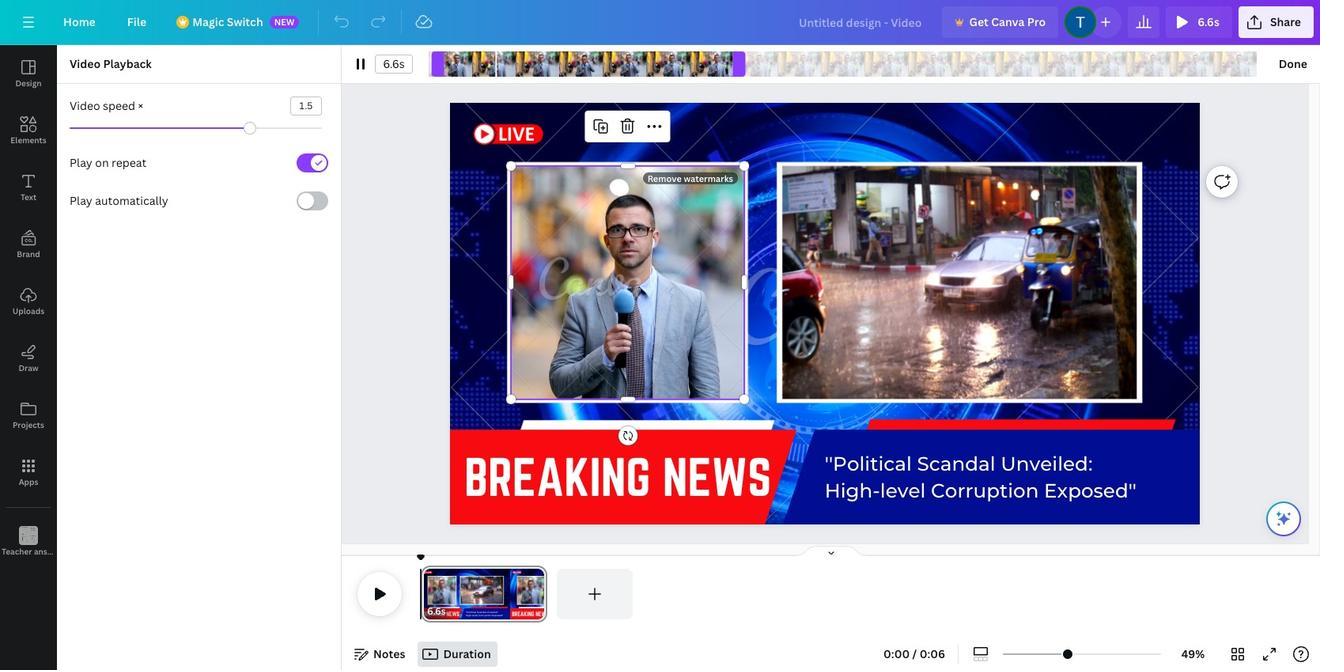 Task type: vqa. For each thing, say whether or not it's contained in the screenshot.
lists,
no



Task type: locate. For each thing, give the bounding box(es) containing it.
0 horizontal spatial 6.6s
[[427, 604, 446, 618]]

play left on
[[70, 155, 92, 170]]

0:00 / 0:06
[[884, 646, 945, 661]]

hide pages image
[[793, 545, 869, 558]]

''political
[[825, 452, 912, 475]]

0 vertical spatial video
[[70, 56, 101, 71]]

uploads button
[[0, 273, 57, 330]]

0:00
[[884, 646, 910, 661]]

home
[[63, 14, 96, 29]]

keys
[[63, 546, 80, 557]]

magic
[[192, 14, 224, 29]]

6.6s left "page title" 'text field'
[[427, 604, 446, 618]]

level
[[881, 479, 926, 502]]

1 vertical spatial play
[[70, 193, 92, 208]]

''political scandal unveiled: high-level corruption exposed''
[[825, 452, 1137, 502]]

teacher answer keys
[[2, 546, 80, 557]]

1 horizontal spatial 6.6s button
[[1166, 6, 1232, 38]]

get canva pro
[[970, 14, 1046, 29]]

on
[[95, 155, 109, 170]]

side panel tab list
[[0, 45, 80, 570]]

play automatically
[[70, 193, 168, 208]]

switch
[[227, 14, 263, 29]]

draw button
[[0, 330, 57, 387]]

trimming, end edge slider
[[533, 569, 547, 619]]

scandal
[[917, 452, 996, 475]]

6.6s
[[1198, 14, 1220, 29], [427, 604, 446, 618]]

uploads
[[13, 305, 44, 316]]

0:06
[[920, 646, 945, 661]]

video
[[70, 56, 101, 71], [70, 98, 100, 113]]

draw
[[19, 362, 38, 373]]

0 horizontal spatial 6.6s button
[[427, 604, 446, 619]]

1 horizontal spatial 6.6s
[[1198, 14, 1220, 29]]

Design title text field
[[786, 6, 936, 38]]

video down home link
[[70, 56, 101, 71]]

exposed''
[[1045, 479, 1137, 502]]

remove
[[648, 173, 682, 184]]

6.6s button left "page title" 'text field'
[[427, 604, 446, 619]]

video for video playback
[[70, 56, 101, 71]]

text
[[20, 191, 36, 203]]

×
[[138, 98, 143, 113]]

6.6s left share dropdown button
[[1198, 14, 1220, 29]]

play
[[70, 155, 92, 170], [70, 193, 92, 208]]

1 video from the top
[[70, 56, 101, 71]]

video playback element
[[57, 84, 355, 229]]

new
[[274, 16, 294, 28]]

1 play from the top
[[70, 155, 92, 170]]

video left speed on the top of page
[[70, 98, 100, 113]]

6.6s button left share dropdown button
[[1166, 6, 1232, 38]]

6.6s inside button
[[1198, 14, 1220, 29]]

0 vertical spatial play
[[70, 155, 92, 170]]

Video speed × text field
[[291, 97, 321, 115]]

text button
[[0, 159, 57, 216]]

get canva pro button
[[943, 6, 1059, 38]]

pro
[[1027, 14, 1046, 29]]

apps button
[[0, 444, 57, 501]]

1 vertical spatial video
[[70, 98, 100, 113]]

magic switch
[[192, 14, 263, 29]]

0 vertical spatial 6.6s
[[1198, 14, 1220, 29]]

play down play on repeat
[[70, 193, 92, 208]]

2 video from the top
[[70, 98, 100, 113]]

2 play from the top
[[70, 193, 92, 208]]

remove watermarks
[[648, 173, 733, 184]]

watermarks
[[684, 173, 733, 184]]

6.6s button
[[1166, 6, 1232, 38], [427, 604, 446, 619]]

design button
[[0, 45, 57, 102]]

play for play automatically
[[70, 193, 92, 208]]



Task type: describe. For each thing, give the bounding box(es) containing it.
remove watermarks button
[[643, 173, 738, 184]]

share button
[[1239, 6, 1314, 38]]

high-
[[825, 479, 881, 502]]

done button
[[1273, 51, 1314, 77]]

notes button
[[348, 642, 412, 667]]

video playback
[[70, 56, 152, 71]]

canva assistant image
[[1275, 509, 1293, 528]]

file button
[[115, 6, 159, 38]]

projects
[[13, 419, 44, 430]]

speed
[[103, 98, 135, 113]]

1 vertical spatial 6.6s button
[[427, 604, 446, 619]]

design
[[15, 78, 42, 89]]

video for video speed ×
[[70, 98, 100, 113]]

answer
[[34, 546, 61, 557]]

breaking news
[[465, 448, 772, 506]]

trimming, start edge slider
[[421, 569, 435, 619]]

play for play on repeat
[[70, 155, 92, 170]]

corruption
[[931, 479, 1039, 502]]

notes
[[373, 646, 405, 661]]

projects button
[[0, 387, 57, 444]]

1 vertical spatial 6.6s
[[427, 604, 446, 618]]

repeat
[[112, 155, 147, 170]]

get
[[970, 14, 989, 29]]

canva
[[991, 14, 1025, 29]]

play on repeat
[[70, 155, 147, 170]]

Page title text field
[[453, 604, 459, 619]]

share
[[1270, 14, 1301, 29]]

brand button
[[0, 216, 57, 273]]

;
[[27, 547, 30, 558]]

main menu bar
[[0, 0, 1320, 45]]

done
[[1279, 56, 1308, 71]]

brand
[[17, 248, 40, 259]]

video speed ×
[[70, 98, 143, 113]]

playback
[[103, 56, 152, 71]]

file
[[127, 14, 147, 29]]

49% button
[[1168, 642, 1219, 667]]

apps
[[19, 476, 38, 487]]

automatically
[[95, 193, 168, 208]]

-- text field
[[376, 55, 412, 73]]

duration
[[443, 646, 491, 661]]

/
[[913, 646, 917, 661]]

unveiled:
[[1001, 452, 1093, 475]]

elements button
[[0, 102, 57, 159]]

news
[[663, 448, 772, 506]]

duration button
[[418, 642, 497, 667]]

teacher
[[2, 546, 32, 557]]

0 vertical spatial 6.6s button
[[1166, 6, 1232, 38]]

breaking
[[465, 448, 651, 506]]

49%
[[1182, 646, 1205, 661]]

home link
[[51, 6, 108, 38]]

elements
[[10, 134, 46, 146]]



